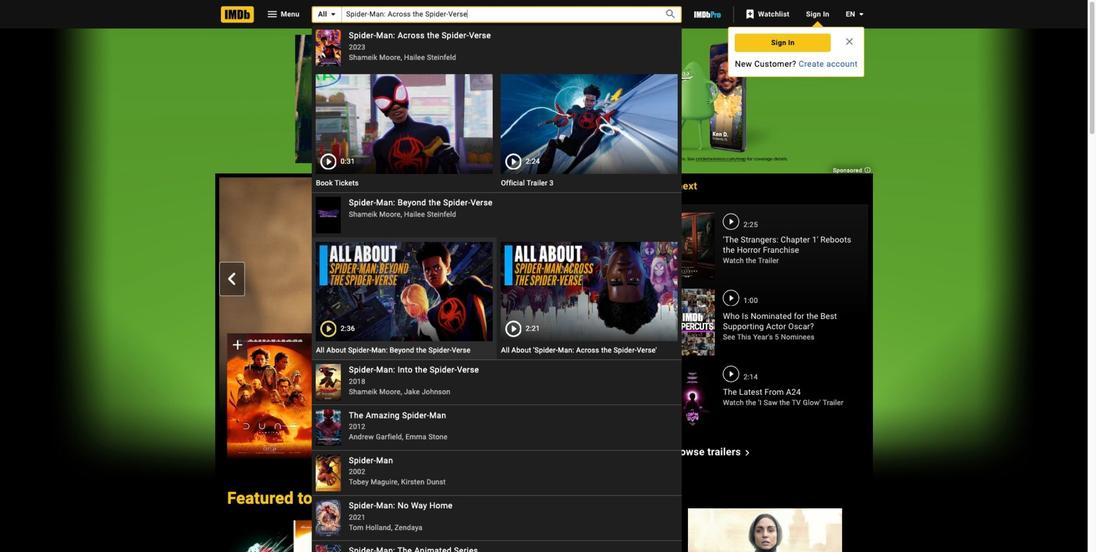 Task type: describe. For each thing, give the bounding box(es) containing it.
add image
[[229, 337, 246, 353]]

1 arrow drop down image from the left
[[327, 8, 340, 21]]

chevron left inline image
[[226, 273, 238, 285]]

oscars 2024 best supporting actor nominees image
[[670, 289, 715, 356]]

play circle outline inline image for all about spider-man: beyond the spider-verse image
[[320, 321, 337, 337]]

i saw the tv glow image
[[670, 365, 715, 432]]

official trailer 3 image
[[501, 74, 678, 174]]

andrew scott is the new tom 'ripley' image
[[0, 178, 219, 423]]

close image
[[844, 36, 856, 48]]

play circle outline inline image for official trailer 3 image
[[505, 153, 522, 170]]

the eyes of 'dune: part two' element
[[219, 178, 655, 459]]

spider-man: into the spider-verse image
[[316, 365, 341, 401]]

still frame image
[[442, 521, 645, 553]]

spider man image
[[316, 455, 341, 492]]

watchlist image
[[744, 8, 756, 21]]

spider-man: no way home image
[[316, 500, 341, 537]]



Task type: vqa. For each thing, say whether or not it's contained in the screenshot.
account circle ICON
no



Task type: locate. For each thing, give the bounding box(es) containing it.
home image
[[221, 6, 254, 23]]

1 vertical spatial play circle outline large inline image
[[723, 366, 740, 382]]

1 horizontal spatial production art image
[[658, 521, 860, 553]]

2 production art image from the left
[[658, 521, 860, 553]]

1 play circle outline large inline image from the top
[[723, 290, 740, 306]]

all about spider-man: beyond the spider-verse image
[[316, 242, 493, 341]]

play circle outline inline image
[[320, 153, 337, 170], [505, 153, 522, 170], [320, 321, 337, 337]]

group
[[316, 74, 493, 174], [501, 74, 678, 174], [0, 178, 219, 459], [219, 178, 655, 459], [316, 242, 493, 341], [501, 242, 678, 341], [227, 334, 312, 459], [227, 521, 430, 553], [442, 521, 645, 553], [658, 521, 860, 553]]

play circle outline large inline image right oscars 2024 best supporting actor nominees image
[[723, 290, 740, 306]]

the strangers: chapter 1 image
[[670, 213, 715, 280]]

arrow drop down image up spider-man: across the spider-verse image at the top left of the page
[[327, 8, 340, 21]]

Search IMDb text field
[[342, 6, 653, 22]]

1 production art image from the left
[[227, 521, 430, 553]]

2 arrow drop down image from the left
[[855, 8, 868, 21]]

0 horizontal spatial arrow drop down image
[[327, 8, 340, 21]]

list box
[[312, 26, 682, 553]]

all about 'spider-man: across the spider-verse' image
[[501, 242, 678, 341]]

spider-man: across the spider-verse image
[[316, 30, 341, 66]]

production art image
[[227, 521, 430, 553], [658, 521, 860, 553]]

chevron right image
[[741, 447, 754, 459]]

None search field
[[312, 6, 682, 553]]

play circle outline inline image
[[505, 321, 522, 337]]

spider-man: the animated series image
[[316, 546, 341, 553]]

arrow drop down image
[[327, 8, 340, 21], [855, 8, 868, 21]]

chevron right inline image
[[636, 273, 649, 285]]

option
[[312, 238, 497, 360]]

spider-man: beyond the spider-verse image
[[316, 197, 341, 234]]

play circle outline large inline image
[[723, 290, 740, 306], [723, 366, 740, 382]]

menu image
[[266, 8, 279, 21]]

andrew scott is the new tom 'ripley' element
[[0, 178, 219, 459]]

1 horizontal spatial arrow drop down image
[[855, 8, 868, 21]]

None field
[[312, 6, 682, 553]]

sponsored content section
[[51, 0, 1037, 553]]

the amazing spider-man image
[[316, 410, 341, 446]]

play circle outline large inline image for oscars 2024 best supporting actor nominees image
[[723, 290, 740, 306]]

the eyes of 'dune: part two' image
[[219, 178, 655, 423]]

2 play circle outline large inline image from the top
[[723, 366, 740, 382]]

play circle outline large inline image for i saw the tv glow image on the bottom right of the page
[[723, 366, 740, 382]]

dune: part two image
[[227, 334, 312, 459], [227, 334, 312, 459]]

play circle outline inline image for book tickets image
[[320, 153, 337, 170]]

arrow drop down image up close 'image'
[[855, 8, 868, 21]]

0 horizontal spatial production art image
[[227, 521, 430, 553]]

play circle outline large inline image right i saw the tv glow image on the bottom right of the page
[[723, 366, 740, 382]]

book tickets image
[[316, 74, 493, 174]]

play circle outline large inline image
[[723, 214, 740, 230]]

0 vertical spatial play circle outline large inline image
[[723, 290, 740, 306]]

submit search image
[[665, 8, 677, 21]]



